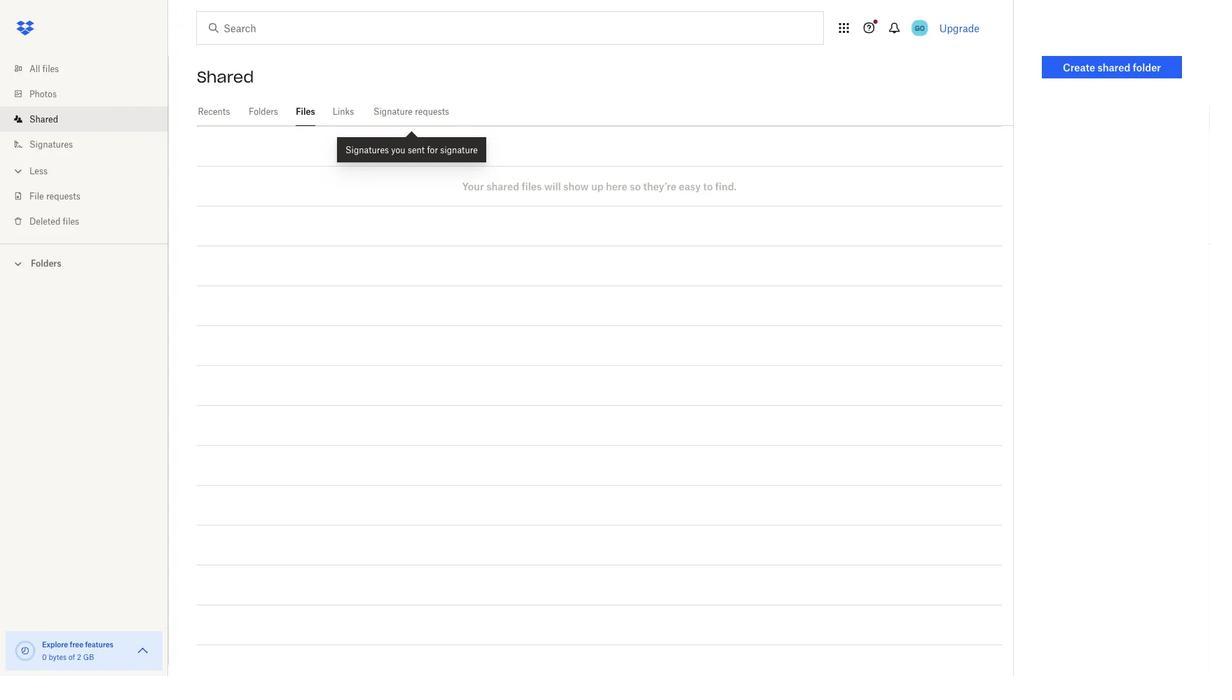 Task type: locate. For each thing, give the bounding box(es) containing it.
your
[[462, 180, 484, 192]]

easy
[[679, 180, 701, 192]]

tab list
[[197, 98, 1013, 126]]

1 vertical spatial folders
[[31, 259, 61, 269]]

folders down deleted
[[31, 259, 61, 269]]

files
[[42, 63, 59, 74], [522, 180, 542, 192], [63, 216, 79, 227]]

signatures
[[29, 139, 73, 150], [346, 145, 389, 155]]

shared for your
[[487, 180, 519, 192]]

folders
[[249, 107, 278, 117], [31, 259, 61, 269]]

0 vertical spatial folders
[[249, 107, 278, 117]]

1 horizontal spatial requests
[[415, 107, 449, 117]]

create shared folder
[[1063, 61, 1161, 73]]

files for all files
[[42, 63, 59, 74]]

0 horizontal spatial shared
[[487, 180, 519, 192]]

1 vertical spatial shared
[[29, 114, 58, 124]]

signatures inside list
[[29, 139, 73, 150]]

shared link
[[11, 107, 168, 132]]

2 vertical spatial files
[[63, 216, 79, 227]]

dropbox image
[[11, 14, 39, 42]]

show
[[564, 180, 589, 192]]

shared
[[1098, 61, 1131, 73], [487, 180, 519, 192]]

recents link
[[197, 98, 231, 124]]

create shared folder button
[[1042, 56, 1182, 78]]

sent
[[408, 145, 425, 155]]

0 horizontal spatial requests
[[46, 191, 80, 201]]

1 vertical spatial files
[[522, 180, 542, 192]]

files right deleted
[[63, 216, 79, 227]]

file
[[29, 191, 44, 201]]

0 horizontal spatial files
[[42, 63, 59, 74]]

0 vertical spatial requests
[[415, 107, 449, 117]]

folder
[[1133, 61, 1161, 73]]

shared inside button
[[1098, 61, 1131, 73]]

your shared files will show up here so they're easy to find.
[[462, 180, 737, 192]]

2 horizontal spatial files
[[522, 180, 542, 192]]

signatures left the you
[[346, 145, 389, 155]]

1 horizontal spatial files
[[63, 216, 79, 227]]

signatures up less
[[29, 139, 73, 150]]

0 horizontal spatial folders
[[31, 259, 61, 269]]

signature
[[373, 107, 413, 117]]

signatures link
[[11, 132, 168, 157]]

signatures for signatures
[[29, 139, 73, 150]]

0 vertical spatial shared
[[1098, 61, 1131, 73]]

requests up for
[[415, 107, 449, 117]]

requests for signature requests
[[415, 107, 449, 117]]

here
[[606, 180, 628, 192]]

folders left files
[[249, 107, 278, 117]]

folders inside tab list
[[249, 107, 278, 117]]

go button
[[909, 17, 931, 39]]

1 horizontal spatial shared
[[197, 67, 254, 87]]

find.
[[715, 180, 737, 192]]

1 horizontal spatial signatures
[[346, 145, 389, 155]]

shared
[[197, 67, 254, 87], [29, 114, 58, 124]]

1 vertical spatial shared
[[487, 180, 519, 192]]

create
[[1063, 61, 1095, 73]]

1 horizontal spatial shared
[[1098, 61, 1131, 73]]

so
[[630, 180, 641, 192]]

shared left folder
[[1098, 61, 1131, 73]]

file requests
[[29, 191, 80, 201]]

list containing all files
[[0, 48, 168, 244]]

2
[[77, 654, 81, 662]]

photos
[[29, 89, 57, 99]]

shared right your
[[487, 180, 519, 192]]

1 vertical spatial requests
[[46, 191, 80, 201]]

free
[[70, 641, 83, 650]]

signature
[[440, 145, 478, 155]]

shared down photos
[[29, 114, 58, 124]]

requests
[[415, 107, 449, 117], [46, 191, 80, 201]]

1 horizontal spatial folders
[[249, 107, 278, 117]]

less image
[[11, 164, 25, 178]]

list
[[0, 48, 168, 244]]

explore free features 0 bytes of 2 gb
[[42, 641, 113, 662]]

0 horizontal spatial shared
[[29, 114, 58, 124]]

signature requests link
[[371, 98, 451, 124]]

requests inside tab list
[[415, 107, 449, 117]]

folders link
[[248, 98, 279, 124]]

to
[[703, 180, 713, 192]]

for
[[427, 145, 438, 155]]

deleted
[[29, 216, 60, 227]]

file requests link
[[11, 184, 168, 209]]

requests right file
[[46, 191, 80, 201]]

files right all
[[42, 63, 59, 74]]

upgrade
[[940, 22, 980, 34]]

Search in folder "Dropbox" text field
[[224, 20, 795, 36]]

0 horizontal spatial signatures
[[29, 139, 73, 150]]

signatures you sent for signature
[[346, 145, 478, 155]]

signature requests
[[373, 107, 449, 117]]

shared up recents link
[[197, 67, 254, 87]]

will
[[544, 180, 561, 192]]

files left will
[[522, 180, 542, 192]]

files for deleted files
[[63, 216, 79, 227]]

requests inside list
[[46, 191, 80, 201]]

0 vertical spatial files
[[42, 63, 59, 74]]

folders button
[[0, 253, 168, 274]]



Task type: describe. For each thing, give the bounding box(es) containing it.
features
[[85, 641, 113, 650]]

of
[[69, 654, 75, 662]]

shared for create
[[1098, 61, 1131, 73]]

deleted files
[[29, 216, 79, 227]]

all files link
[[11, 56, 168, 81]]

explore
[[42, 641, 68, 650]]

shared list item
[[0, 107, 168, 132]]

deleted files link
[[11, 209, 168, 234]]

they're
[[643, 180, 677, 192]]

0 vertical spatial shared
[[197, 67, 254, 87]]

signatures for signatures you sent for signature
[[346, 145, 389, 155]]

photos link
[[11, 81, 168, 107]]

gb
[[83, 654, 94, 662]]

recents
[[198, 107, 230, 117]]

go
[[915, 23, 925, 32]]

links
[[333, 107, 354, 117]]

less
[[29, 166, 48, 176]]

up
[[591, 180, 604, 192]]

upgrade link
[[940, 22, 980, 34]]

requests for file requests
[[46, 191, 80, 201]]

shared inside list item
[[29, 114, 58, 124]]

links link
[[332, 98, 355, 124]]

folders inside button
[[31, 259, 61, 269]]

quota usage element
[[14, 641, 36, 663]]

files link
[[296, 98, 315, 124]]

files
[[296, 107, 315, 117]]

all files
[[29, 63, 59, 74]]

tab list containing recents
[[197, 98, 1013, 126]]

you
[[391, 145, 406, 155]]

0
[[42, 654, 47, 662]]

bytes
[[49, 654, 67, 662]]

all
[[29, 63, 40, 74]]



Task type: vqa. For each thing, say whether or not it's contained in the screenshot.
with in the right of the page
no



